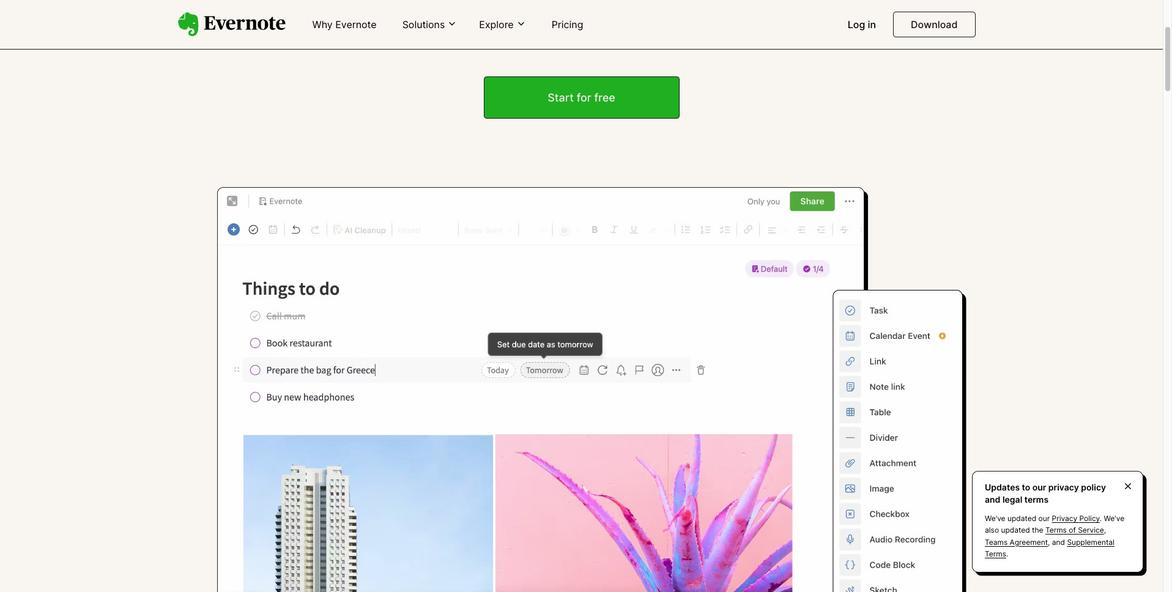 Task type: locate. For each thing, give the bounding box(es) containing it.
1 vertical spatial and
[[985, 494, 1001, 505]]

, down . we've also updated the
[[1049, 538, 1051, 547]]

1 horizontal spatial ,
[[1105, 526, 1107, 535]]

, up supplemental
[[1105, 526, 1107, 535]]

start for free
[[548, 91, 616, 104]]

terms down teams
[[985, 550, 1007, 559]]

1 horizontal spatial and
[[985, 494, 1001, 505]]

0 vertical spatial our
[[1033, 482, 1047, 493]]

0 horizontal spatial ,
[[1049, 538, 1051, 547]]

evernote logo image
[[178, 12, 286, 37]]

we've updated our privacy policy
[[985, 514, 1100, 523]]

1 horizontal spatial we've
[[1105, 514, 1125, 523]]

,
[[1105, 526, 1107, 535], [1049, 538, 1051, 547]]

ideas
[[497, 10, 528, 25]]

0 vertical spatial updated
[[1008, 514, 1037, 523]]

2 horizontal spatial and
[[1053, 538, 1066, 547]]

0 horizontal spatial and
[[532, 10, 553, 25]]

terms of service , teams agreement , and
[[985, 526, 1107, 547]]

updated up teams agreement link
[[1002, 526, 1031, 535]]

. up service
[[1100, 514, 1102, 523]]

0 vertical spatial and
[[532, 10, 553, 25]]

we've up also at the bottom of page
[[985, 514, 1006, 523]]

start for free link
[[484, 76, 680, 119]]

1 vertical spatial .
[[1007, 550, 1009, 559]]

supplemental
[[1068, 538, 1115, 547]]

in right 'log'
[[868, 18, 877, 31]]

pricing link
[[545, 13, 591, 37]]

1 vertical spatial terms
[[985, 550, 1007, 559]]

and right ideas
[[532, 10, 553, 25]]

and down updates
[[985, 494, 1001, 505]]

our up the the
[[1039, 514, 1050, 523]]

0 vertical spatial .
[[1100, 514, 1102, 523]]

0 horizontal spatial we've
[[985, 514, 1006, 523]]

terms of service link
[[1046, 526, 1105, 535]]

pricing
[[552, 18, 584, 31]]

. down teams agreement link
[[1007, 550, 1009, 559]]

teams agreement link
[[985, 538, 1049, 547]]

we've right "policy" at the bottom of page
[[1105, 514, 1125, 523]]

. for .
[[1007, 550, 1009, 559]]

privacy policy link
[[1052, 514, 1100, 523]]

updated
[[1008, 514, 1037, 523], [1002, 526, 1031, 535]]

our up the terms
[[1033, 482, 1047, 493]]

2 vertical spatial and
[[1053, 538, 1066, 547]]

0 horizontal spatial terms
[[985, 550, 1007, 559]]

terms down "privacy"
[[1046, 526, 1067, 535]]

of
[[1069, 526, 1076, 535]]

and down . we've also updated the
[[1053, 538, 1066, 547]]

0 horizontal spatial .
[[1007, 550, 1009, 559]]

our inside updates to our privacy policy and legal terms
[[1033, 482, 1047, 493]]

1 vertical spatial our
[[1039, 514, 1050, 523]]

.
[[1100, 514, 1102, 523], [1007, 550, 1009, 559]]

1 we've from the left
[[985, 514, 1006, 523]]

terms inside terms of service , teams agreement , and
[[1046, 526, 1067, 535]]

1 horizontal spatial terms
[[1046, 526, 1067, 535]]

. inside . we've also updated the
[[1100, 514, 1102, 523]]

we've inside . we've also updated the
[[1105, 514, 1125, 523]]

and inside terms of service , teams agreement , and
[[1053, 538, 1066, 547]]

information
[[557, 10, 622, 25]]

1 vertical spatial updated
[[1002, 526, 1031, 535]]

our
[[1033, 482, 1047, 493], [1039, 514, 1050, 523]]

we've
[[985, 514, 1006, 523], [1105, 514, 1125, 523]]

terms
[[1046, 526, 1067, 535], [985, 550, 1007, 559]]

start
[[548, 91, 574, 104]]

service
[[1079, 526, 1105, 535]]

0 vertical spatial terms
[[1046, 526, 1067, 535]]

for
[[577, 91, 592, 104]]

capture important ideas and information in ways that help you stay productive.
[[388, 10, 776, 45]]

2 we've from the left
[[1105, 514, 1125, 523]]

important
[[437, 10, 494, 25]]

in
[[626, 10, 636, 25], [868, 18, 877, 31]]

to
[[1023, 482, 1031, 493]]

updates to our privacy policy and legal terms
[[985, 482, 1107, 505]]

why evernote
[[312, 18, 377, 31]]

you
[[727, 10, 748, 25]]

stay
[[751, 10, 776, 25]]

1 horizontal spatial .
[[1100, 514, 1102, 523]]

0 horizontal spatial in
[[626, 10, 636, 25]]

1 vertical spatial ,
[[1049, 538, 1051, 547]]

updated up the the
[[1008, 514, 1037, 523]]

agreement
[[1010, 538, 1049, 547]]

our for privacy
[[1039, 514, 1050, 523]]

supplemental terms
[[985, 538, 1115, 559]]

. for . we've also updated the
[[1100, 514, 1102, 523]]

0 vertical spatial ,
[[1105, 526, 1107, 535]]

solutions
[[403, 18, 445, 30]]

and
[[532, 10, 553, 25], [985, 494, 1001, 505], [1053, 538, 1066, 547]]

in left the ways
[[626, 10, 636, 25]]



Task type: describe. For each thing, give the bounding box(es) containing it.
privacy
[[1052, 514, 1078, 523]]

that
[[672, 10, 695, 25]]

and inside updates to our privacy policy and legal terms
[[985, 494, 1001, 505]]

why evernote link
[[305, 13, 384, 37]]

productive.
[[549, 30, 614, 45]]

ways
[[639, 10, 669, 25]]

our for privacy
[[1033, 482, 1047, 493]]

updated inside . we've also updated the
[[1002, 526, 1031, 535]]

in inside capture important ideas and information in ways that help you stay productive.
[[626, 10, 636, 25]]

explore
[[479, 18, 514, 30]]

terms inside the supplemental terms
[[985, 550, 1007, 559]]

solutions button
[[399, 18, 461, 31]]

log in link
[[841, 13, 884, 37]]

privacy
[[1049, 482, 1080, 493]]

download link
[[894, 12, 976, 37]]

1 horizontal spatial in
[[868, 18, 877, 31]]

note-taking hero screen image
[[178, 187, 986, 592]]

policy
[[1080, 514, 1100, 523]]

and inside capture important ideas and information in ways that help you stay productive.
[[532, 10, 553, 25]]

free
[[595, 91, 616, 104]]

log
[[848, 18, 866, 31]]

also
[[985, 526, 1000, 535]]

download
[[911, 18, 958, 31]]

supplemental terms link
[[985, 538, 1115, 559]]

the
[[1033, 526, 1044, 535]]

legal
[[1003, 494, 1023, 505]]

capture
[[388, 10, 434, 25]]

terms
[[1025, 494, 1049, 505]]

teams
[[985, 538, 1008, 547]]

why
[[312, 18, 333, 31]]

. we've also updated the
[[985, 514, 1125, 535]]

updates
[[985, 482, 1020, 493]]

evernote
[[336, 18, 377, 31]]

help
[[699, 10, 724, 25]]

explore button
[[476, 18, 530, 31]]

policy
[[1082, 482, 1107, 493]]

log in
[[848, 18, 877, 31]]



Task type: vqa. For each thing, say whether or not it's contained in the screenshot.
and within the Updates To Our Privacy Policy And Legal Terms
yes



